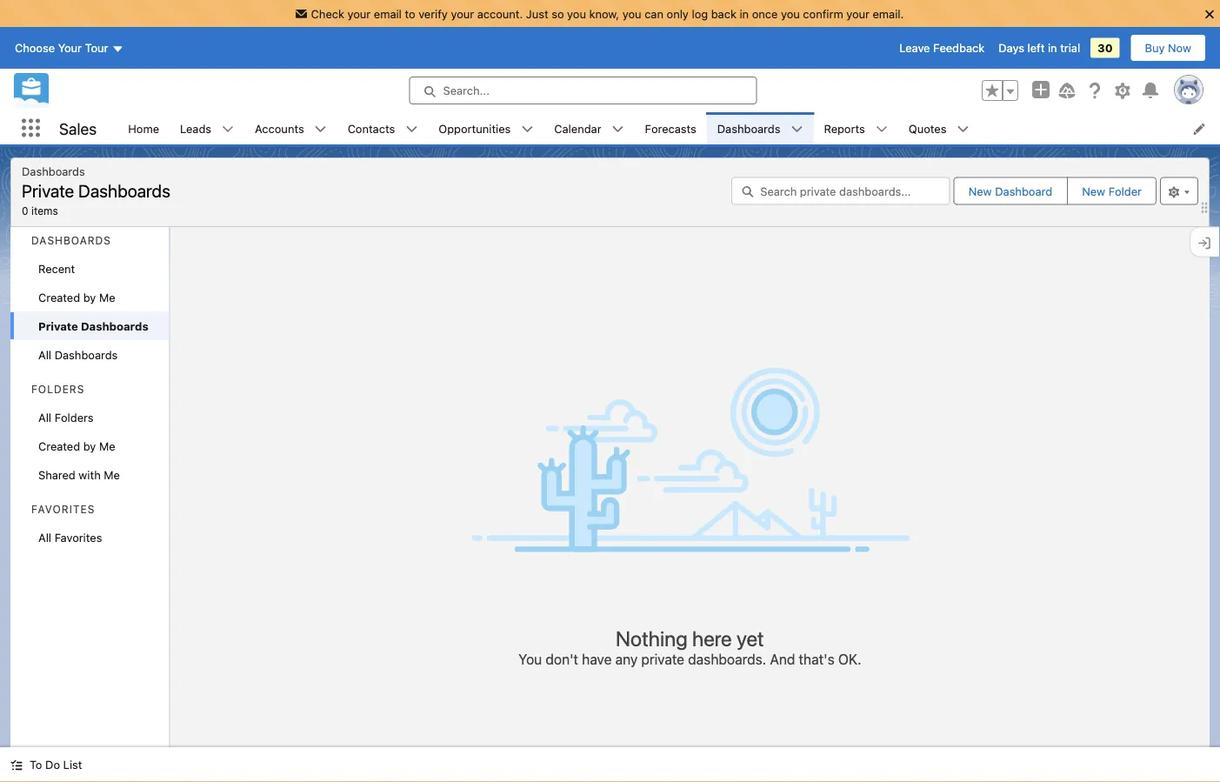 Task type: describe. For each thing, give the bounding box(es) containing it.
feedback
[[934, 41, 985, 54]]

text default image for opportunities
[[521, 123, 534, 135]]

log
[[692, 7, 708, 20]]

to do list
[[30, 758, 82, 771]]

now
[[1169, 41, 1192, 54]]

don't
[[546, 651, 579, 668]]

and
[[770, 651, 796, 668]]

new for new dashboard
[[969, 184, 993, 198]]

do
[[45, 758, 60, 771]]

days left in trial
[[999, 41, 1081, 54]]

account.
[[477, 7, 523, 20]]

dashboards up items
[[22, 164, 85, 178]]

left
[[1028, 41, 1045, 54]]

ok.
[[839, 651, 862, 668]]

1 vertical spatial favorites
[[55, 531, 102, 544]]

opportunities list item
[[428, 112, 544, 144]]

opportunities
[[439, 122, 511, 135]]

text default image for reports
[[876, 123, 888, 135]]

can
[[645, 7, 664, 20]]

so
[[552, 7, 564, 20]]

1 horizontal spatial in
[[1048, 41, 1058, 54]]

reports list item
[[814, 112, 899, 144]]

shared with me link
[[10, 460, 169, 489]]

opportunities link
[[428, 112, 521, 144]]

any
[[616, 651, 638, 668]]

private dashboards
[[38, 319, 149, 332]]

you
[[519, 651, 542, 668]]

choose your tour
[[15, 41, 108, 54]]

text default image for accounts
[[315, 123, 327, 135]]

0 vertical spatial in
[[740, 7, 749, 20]]

back
[[712, 7, 737, 20]]

home link
[[118, 112, 170, 144]]

quotes list item
[[899, 112, 980, 144]]

verify
[[419, 7, 448, 20]]

new dashboard
[[969, 184, 1053, 198]]

leave
[[900, 41, 931, 54]]

all for all dashboards
[[38, 348, 51, 361]]

here
[[693, 627, 732, 651]]

all favorites link
[[10, 523, 169, 552]]

dashboards link
[[707, 112, 791, 144]]

folder
[[1109, 184, 1142, 198]]

sales
[[59, 119, 97, 138]]

all folders
[[38, 411, 94, 424]]

dashboards list item
[[707, 112, 814, 144]]

have
[[582, 651, 612, 668]]

2 you from the left
[[623, 7, 642, 20]]

recent link
[[10, 254, 169, 283]]

leads link
[[170, 112, 222, 144]]

recent
[[38, 262, 75, 275]]

by for dashboards
[[83, 291, 96, 304]]

new folder button
[[1068, 177, 1157, 205]]

to do list button
[[0, 747, 93, 782]]

forecasts link
[[635, 112, 707, 144]]

dashboards.
[[688, 651, 767, 668]]

dashboards up recent
[[31, 235, 111, 247]]

home
[[128, 122, 159, 135]]

that's
[[799, 651, 835, 668]]

all dashboards
[[38, 348, 118, 361]]

0
[[22, 204, 28, 217]]

1 vertical spatial private
[[38, 319, 78, 332]]

accounts link
[[245, 112, 315, 144]]

choose
[[15, 41, 55, 54]]

dashboards inside private dashboards link
[[81, 319, 149, 332]]

shared with me
[[38, 468, 120, 481]]

0 vertical spatial favorites
[[31, 503, 95, 516]]

search... button
[[409, 77, 757, 104]]

once
[[752, 7, 778, 20]]

check
[[311, 7, 345, 20]]

dashboards inside the all dashboards link
[[55, 348, 118, 361]]

nothing here yet you don't have any private dashboards. and that's ok.
[[519, 627, 862, 668]]

3 you from the left
[[781, 7, 800, 20]]

confirm
[[803, 7, 844, 20]]

all dashboards link
[[10, 340, 169, 369]]

buy
[[1146, 41, 1166, 54]]

leads
[[180, 122, 212, 135]]

30
[[1098, 41, 1113, 54]]

private dashboards link
[[10, 312, 169, 340]]

created for private
[[38, 291, 80, 304]]

text default image for dashboards
[[791, 123, 804, 135]]

dashboards private dashboards 0 items
[[22, 164, 170, 217]]

dashboards inside dashboards link
[[718, 122, 781, 135]]



Task type: vqa. For each thing, say whether or not it's contained in the screenshot.
"with" to the top
no



Task type: locate. For each thing, give the bounding box(es) containing it.
contacts
[[348, 122, 395, 135]]

dashboards up the all dashboards link
[[81, 319, 149, 332]]

me up private dashboards
[[99, 291, 115, 304]]

folders inside "link"
[[55, 411, 94, 424]]

1 created from the top
[[38, 291, 80, 304]]

1 horizontal spatial you
[[623, 7, 642, 20]]

1 vertical spatial me
[[99, 439, 115, 452]]

favorites up all favorites
[[31, 503, 95, 516]]

new left folder
[[1083, 184, 1106, 198]]

leads list item
[[170, 112, 245, 144]]

text default image inside calendar list item
[[612, 123, 624, 135]]

all inside "link"
[[38, 411, 51, 424]]

0 horizontal spatial in
[[740, 7, 749, 20]]

2 text default image from the left
[[315, 123, 327, 135]]

private
[[642, 651, 685, 668]]

reports
[[824, 122, 866, 135]]

choose your tour button
[[14, 34, 125, 62]]

created by me link up with
[[10, 432, 169, 460]]

me for dashboards
[[99, 291, 115, 304]]

your left email
[[348, 7, 371, 20]]

3 all from the top
[[38, 531, 51, 544]]

leave feedback
[[900, 41, 985, 54]]

created by me for private
[[38, 291, 115, 304]]

2 vertical spatial all
[[38, 531, 51, 544]]

3 your from the left
[[847, 7, 870, 20]]

1 all from the top
[[38, 348, 51, 361]]

me right with
[[104, 468, 120, 481]]

all favorites
[[38, 531, 102, 544]]

0 vertical spatial me
[[99, 291, 115, 304]]

accounts
[[255, 122, 304, 135]]

2 created by me from the top
[[38, 439, 115, 452]]

in right back
[[740, 7, 749, 20]]

text default image inside dashboards list item
[[791, 123, 804, 135]]

1 text default image from the left
[[222, 123, 234, 135]]

text default image inside accounts list item
[[315, 123, 327, 135]]

text default image inside "reports" list item
[[876, 123, 888, 135]]

1 horizontal spatial new
[[1083, 184, 1106, 198]]

all up shared
[[38, 411, 51, 424]]

1 vertical spatial created by me
[[38, 439, 115, 452]]

text default image left to
[[10, 759, 23, 771]]

created for shared
[[38, 439, 80, 452]]

me down all folders "link"
[[99, 439, 115, 452]]

text default image for leads
[[222, 123, 234, 135]]

text default image left reports
[[791, 123, 804, 135]]

0 vertical spatial created
[[38, 291, 80, 304]]

check your email to verify your account. just so you know, you can only log back in once you confirm your email.
[[311, 7, 904, 20]]

email
[[374, 7, 402, 20]]

favorites
[[31, 503, 95, 516], [55, 531, 102, 544]]

nothing
[[616, 627, 688, 651]]

text default image right calendar
[[612, 123, 624, 135]]

your
[[58, 41, 82, 54]]

text default image for calendar
[[612, 123, 624, 135]]

created by me link up private dashboards
[[10, 283, 169, 312]]

search...
[[443, 84, 490, 97]]

new for new folder
[[1083, 184, 1106, 198]]

buy now button
[[1131, 34, 1207, 62]]

by down recent link
[[83, 291, 96, 304]]

created by me down recent link
[[38, 291, 115, 304]]

text default image right accounts
[[315, 123, 327, 135]]

2 created by me link from the top
[[10, 432, 169, 460]]

dashboards down private dashboards link
[[55, 348, 118, 361]]

text default image for quotes
[[958, 123, 970, 135]]

all for all folders
[[38, 411, 51, 424]]

0 horizontal spatial your
[[348, 7, 371, 20]]

list containing home
[[118, 112, 1221, 144]]

folders up shared with me
[[55, 411, 94, 424]]

in right the left
[[1048, 41, 1058, 54]]

just
[[526, 7, 549, 20]]

your
[[348, 7, 371, 20], [451, 7, 474, 20], [847, 7, 870, 20]]

reports link
[[814, 112, 876, 144]]

items
[[31, 204, 58, 217]]

by
[[83, 291, 96, 304], [83, 439, 96, 452]]

calendar
[[555, 122, 602, 135]]

1 vertical spatial in
[[1048, 41, 1058, 54]]

text default image inside contacts list item
[[406, 123, 418, 135]]

all
[[38, 348, 51, 361], [38, 411, 51, 424], [38, 531, 51, 544]]

new folder
[[1083, 184, 1142, 198]]

list
[[63, 758, 82, 771]]

private up all dashboards at top
[[38, 319, 78, 332]]

accounts list item
[[245, 112, 337, 144]]

know,
[[590, 7, 620, 20]]

folders up the all folders at the bottom left of page
[[31, 383, 85, 395]]

5 text default image from the left
[[958, 123, 970, 135]]

all down shared
[[38, 531, 51, 544]]

contacts link
[[337, 112, 406, 144]]

all folders link
[[10, 403, 169, 432]]

2 all from the top
[[38, 411, 51, 424]]

new dashboard button
[[955, 178, 1067, 204]]

0 vertical spatial private
[[22, 180, 74, 201]]

2 horizontal spatial your
[[847, 7, 870, 20]]

shared
[[38, 468, 76, 481]]

list
[[118, 112, 1221, 144]]

calendar link
[[544, 112, 612, 144]]

text default image inside leads list item
[[222, 123, 234, 135]]

dashboards right forecasts
[[718, 122, 781, 135]]

favorites down shared with me
[[55, 531, 102, 544]]

text default image right leads
[[222, 123, 234, 135]]

2 your from the left
[[451, 7, 474, 20]]

text default image
[[222, 123, 234, 135], [315, 123, 327, 135], [612, 123, 624, 135], [876, 123, 888, 135], [958, 123, 970, 135]]

me
[[99, 291, 115, 304], [99, 439, 115, 452], [104, 468, 120, 481]]

all down private dashboards link
[[38, 348, 51, 361]]

0 horizontal spatial new
[[969, 184, 993, 198]]

1 vertical spatial all
[[38, 411, 51, 424]]

text default image
[[406, 123, 418, 135], [521, 123, 534, 135], [791, 123, 804, 135], [10, 759, 23, 771]]

with
[[79, 468, 101, 481]]

yet
[[737, 627, 765, 651]]

1 horizontal spatial your
[[451, 7, 474, 20]]

private inside dashboards private dashboards 0 items
[[22, 180, 74, 201]]

2 vertical spatial me
[[104, 468, 120, 481]]

leave feedback link
[[900, 41, 985, 54]]

email.
[[873, 7, 904, 20]]

1 by from the top
[[83, 291, 96, 304]]

your left email.
[[847, 7, 870, 20]]

calendar list item
[[544, 112, 635, 144]]

contacts list item
[[337, 112, 428, 144]]

private
[[22, 180, 74, 201], [38, 319, 78, 332]]

0 vertical spatial by
[[83, 291, 96, 304]]

1 created by me link from the top
[[10, 283, 169, 312]]

quotes
[[909, 122, 947, 135]]

created by me up shared with me
[[38, 439, 115, 452]]

you left can
[[623, 7, 642, 20]]

buy now
[[1146, 41, 1192, 54]]

created
[[38, 291, 80, 304], [38, 439, 80, 452]]

by up with
[[83, 439, 96, 452]]

you right so
[[567, 7, 586, 20]]

dashboard
[[996, 184, 1053, 198]]

you
[[567, 7, 586, 20], [623, 7, 642, 20], [781, 7, 800, 20]]

0 horizontal spatial you
[[567, 7, 586, 20]]

4 text default image from the left
[[876, 123, 888, 135]]

created by me for shared
[[38, 439, 115, 452]]

new left dashboard
[[969, 184, 993, 198]]

1 vertical spatial by
[[83, 439, 96, 452]]

created by me link for with
[[10, 432, 169, 460]]

1 vertical spatial created
[[38, 439, 80, 452]]

only
[[667, 7, 689, 20]]

created down recent
[[38, 291, 80, 304]]

dashboards
[[718, 122, 781, 135], [22, 164, 85, 178], [78, 180, 170, 201], [31, 235, 111, 247], [81, 319, 149, 332], [55, 348, 118, 361]]

text default image for contacts
[[406, 123, 418, 135]]

forecasts
[[645, 122, 697, 135]]

created by me link for dashboards
[[10, 283, 169, 312]]

1 created by me from the top
[[38, 291, 115, 304]]

by for with
[[83, 439, 96, 452]]

text default image inside quotes list item
[[958, 123, 970, 135]]

2 by from the top
[[83, 439, 96, 452]]

you right once
[[781, 7, 800, 20]]

days
[[999, 41, 1025, 54]]

to
[[30, 758, 42, 771]]

created by me link
[[10, 283, 169, 312], [10, 432, 169, 460]]

your right verify on the top of the page
[[451, 7, 474, 20]]

text default image inside "to do list" 'button'
[[10, 759, 23, 771]]

dashboards down the home link
[[78, 180, 170, 201]]

2 new from the left
[[1083, 184, 1106, 198]]

created up shared
[[38, 439, 80, 452]]

trial
[[1061, 41, 1081, 54]]

tour
[[85, 41, 108, 54]]

0 vertical spatial created by me link
[[10, 283, 169, 312]]

text default image left calendar link
[[521, 123, 534, 135]]

text default image inside opportunities list item
[[521, 123, 534, 135]]

0 vertical spatial folders
[[31, 383, 85, 395]]

0 vertical spatial all
[[38, 348, 51, 361]]

0 vertical spatial created by me
[[38, 291, 115, 304]]

text default image right quotes on the top right
[[958, 123, 970, 135]]

created by me
[[38, 291, 115, 304], [38, 439, 115, 452]]

3 text default image from the left
[[612, 123, 624, 135]]

1 new from the left
[[969, 184, 993, 198]]

1 you from the left
[[567, 7, 586, 20]]

all for all favorites
[[38, 531, 51, 544]]

text default image right 'contacts'
[[406, 123, 418, 135]]

me for with
[[99, 439, 115, 452]]

private up items
[[22, 180, 74, 201]]

new
[[969, 184, 993, 198], [1083, 184, 1106, 198]]

to
[[405, 7, 416, 20]]

quotes link
[[899, 112, 958, 144]]

1 vertical spatial folders
[[55, 411, 94, 424]]

2 created from the top
[[38, 439, 80, 452]]

2 horizontal spatial you
[[781, 7, 800, 20]]

text default image right reports
[[876, 123, 888, 135]]

1 your from the left
[[348, 7, 371, 20]]

in
[[740, 7, 749, 20], [1048, 41, 1058, 54]]

Search private dashboards... text field
[[732, 177, 951, 205]]

1 vertical spatial created by me link
[[10, 432, 169, 460]]

group
[[982, 80, 1019, 101]]



